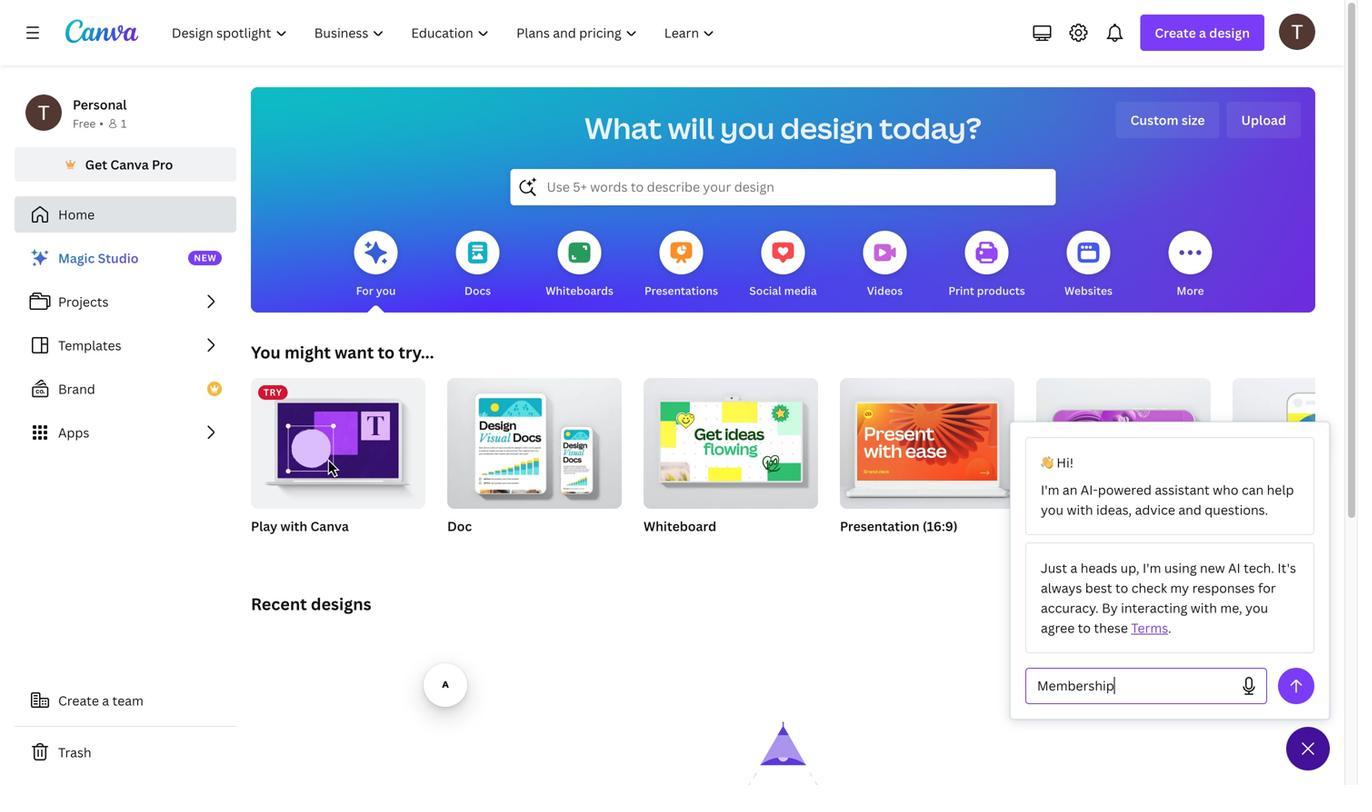 Task type: locate. For each thing, give the bounding box(es) containing it.
i'm up check
[[1143, 560, 1162, 577]]

products
[[977, 283, 1026, 298]]

a up size
[[1200, 24, 1207, 41]]

a inside just a heads up, i'm using new ai tech. it's always best to check my responses for accuracy. by interacting with me, you agree to these
[[1071, 560, 1078, 577]]

to
[[378, 341, 395, 364], [1116, 580, 1129, 597], [1078, 620, 1091, 637]]

custom size button
[[1116, 102, 1220, 138]]

with inside just a heads up, i'm using new ai tech. it's always best to check my responses for accuracy. by interacting with me, you agree to these
[[1191, 600, 1218, 617]]

0 horizontal spatial canva
[[110, 156, 149, 173]]

you inside just a heads up, i'm using new ai tech. it's always best to check my responses for accuracy. by interacting with me, you agree to these
[[1246, 600, 1269, 617]]

design up search search field
[[781, 108, 874, 148]]

0 horizontal spatial to
[[378, 341, 395, 364]]

a right just
[[1071, 560, 1078, 577]]

1 vertical spatial canva
[[311, 518, 349, 535]]

group
[[447, 371, 622, 509], [644, 371, 819, 509], [840, 371, 1015, 509], [1037, 371, 1211, 509], [1233, 378, 1359, 509]]

1 horizontal spatial design
[[1210, 24, 1250, 41]]

a inside create a team button
[[102, 693, 109, 710]]

free •
[[73, 116, 104, 131]]

you right for
[[376, 283, 396, 298]]

with left the me,
[[1191, 600, 1218, 617]]

1 horizontal spatial canva
[[311, 518, 349, 535]]

home
[[58, 206, 95, 223]]

👋 hi!
[[1041, 454, 1074, 472]]

create for create a team
[[58, 693, 99, 710]]

to down up,
[[1116, 580, 1129, 597]]

with down the ai-
[[1067, 502, 1094, 519]]

videos button
[[864, 218, 907, 313]]

design inside dropdown button
[[1210, 24, 1250, 41]]

0 horizontal spatial a
[[102, 693, 109, 710]]

social
[[750, 283, 782, 298]]

whiteboards
[[546, 283, 614, 298]]

create up custom size
[[1155, 24, 1197, 41]]

terms .
[[1132, 620, 1172, 637]]

0 vertical spatial design
[[1210, 24, 1250, 41]]

today?
[[880, 108, 982, 148]]

create left team
[[58, 693, 99, 710]]

try
[[264, 387, 282, 399]]

pro
[[152, 156, 173, 173]]

create a design
[[1155, 24, 1250, 41]]

i'm an ai-powered assistant who can help you with ideas, advice and questions.
[[1041, 482, 1295, 519]]

to down accuracy.
[[1078, 620, 1091, 637]]

by
[[1102, 600, 1118, 617]]

you right the will on the top of page
[[721, 108, 775, 148]]

free
[[73, 116, 96, 131]]

with
[[1067, 502, 1094, 519], [281, 518, 308, 535], [1191, 600, 1218, 617]]

1 horizontal spatial i'm
[[1143, 560, 1162, 577]]

with right play on the bottom left of the page
[[281, 518, 308, 535]]

doc
[[447, 518, 472, 535]]

to left try...
[[378, 341, 395, 364]]

1 vertical spatial design
[[781, 108, 874, 148]]

1 horizontal spatial with
[[1067, 502, 1094, 519]]

custom size
[[1131, 111, 1206, 129]]

0 horizontal spatial create
[[58, 693, 99, 710]]

personal
[[73, 96, 127, 113]]

more
[[1177, 283, 1205, 298]]

questions.
[[1205, 502, 1269, 519]]

interacting
[[1122, 600, 1188, 617]]

canva inside group
[[311, 518, 349, 535]]

0 horizontal spatial with
[[281, 518, 308, 535]]

Search search field
[[547, 170, 1020, 205]]

video
[[1037, 518, 1072, 535]]

a left team
[[102, 693, 109, 710]]

i'm left an
[[1041, 482, 1060, 499]]

you might want to try...
[[251, 341, 434, 364]]

0 vertical spatial i'm
[[1041, 482, 1060, 499]]

presentation (16:9) group
[[840, 371, 1015, 558]]

0 vertical spatial create
[[1155, 24, 1197, 41]]

what will you design today?
[[585, 108, 982, 148]]

👋
[[1041, 454, 1054, 472]]

create inside dropdown button
[[1155, 24, 1197, 41]]

a
[[1200, 24, 1207, 41], [1071, 560, 1078, 577], [102, 693, 109, 710]]

help
[[1267, 482, 1295, 499]]

1 vertical spatial a
[[1071, 560, 1078, 577]]

who
[[1213, 482, 1239, 499]]

canva right play on the bottom left of the page
[[311, 518, 349, 535]]

1 horizontal spatial a
[[1071, 560, 1078, 577]]

0 horizontal spatial i'm
[[1041, 482, 1060, 499]]

2 horizontal spatial with
[[1191, 600, 1218, 617]]

terry turtle image
[[1280, 13, 1316, 50]]

brand link
[[15, 371, 236, 407]]

you down for
[[1246, 600, 1269, 617]]

websites button
[[1065, 218, 1113, 313]]

you inside button
[[376, 283, 396, 298]]

print
[[949, 283, 975, 298]]

magic studio
[[58, 250, 139, 267]]

you down an
[[1041, 502, 1064, 519]]

1 vertical spatial i'm
[[1143, 560, 1162, 577]]

design
[[1210, 24, 1250, 41], [781, 108, 874, 148]]

0 vertical spatial to
[[378, 341, 395, 364]]

i'm
[[1041, 482, 1060, 499], [1143, 560, 1162, 577]]

docs
[[465, 283, 491, 298]]

1 horizontal spatial create
[[1155, 24, 1197, 41]]

apps link
[[15, 415, 236, 451]]

get canva pro
[[85, 156, 173, 173]]

these
[[1094, 620, 1129, 637]]

canva left pro
[[110, 156, 149, 173]]

2 horizontal spatial a
[[1200, 24, 1207, 41]]

0 vertical spatial a
[[1200, 24, 1207, 41]]

can
[[1242, 482, 1264, 499]]

you
[[721, 108, 775, 148], [376, 283, 396, 298], [1041, 502, 1064, 519], [1246, 600, 1269, 617]]

design left terry turtle image
[[1210, 24, 1250, 41]]

(squa
[[1329, 518, 1359, 535]]

team
[[112, 693, 144, 710]]

canva
[[110, 156, 149, 173], [311, 518, 349, 535]]

assistant panel dialog
[[1010, 422, 1331, 720]]

create a design button
[[1141, 15, 1265, 51]]

a for heads
[[1071, 560, 1078, 577]]

a inside create a design dropdown button
[[1200, 24, 1207, 41]]

0 vertical spatial canva
[[110, 156, 149, 173]]

magic
[[58, 250, 95, 267]]

upload button
[[1227, 102, 1301, 138]]

just a heads up, i'm using new ai tech. it's always best to check my responses for accuracy. by interacting with me, you agree to these
[[1041, 560, 1297, 637]]

videos
[[867, 283, 903, 298]]

2 vertical spatial to
[[1078, 620, 1091, 637]]

2 vertical spatial a
[[102, 693, 109, 710]]

2 horizontal spatial to
[[1116, 580, 1129, 597]]

for you button
[[354, 218, 398, 313]]

ai-
[[1081, 482, 1098, 499]]

agree
[[1041, 620, 1075, 637]]

1 horizontal spatial to
[[1078, 620, 1091, 637]]

new
[[1200, 560, 1226, 577]]

an
[[1063, 482, 1078, 499]]

create
[[1155, 24, 1197, 41], [58, 693, 99, 710]]

None search field
[[511, 169, 1056, 206]]

instagram post (squa
[[1233, 518, 1359, 535]]

social media
[[750, 283, 817, 298]]

whiteboard group
[[644, 371, 819, 558]]

video group
[[1037, 371, 1211, 558]]

1 vertical spatial create
[[58, 693, 99, 710]]

list
[[15, 240, 236, 451]]

presentations
[[645, 283, 718, 298]]

ai
[[1229, 560, 1241, 577]]

create inside button
[[58, 693, 99, 710]]

i'm inside just a heads up, i'm using new ai tech. it's always best to check my responses for accuracy. by interacting with me, you agree to these
[[1143, 560, 1162, 577]]

create a team button
[[15, 683, 236, 719]]

for
[[356, 283, 374, 298]]



Task type: describe. For each thing, give the bounding box(es) containing it.
up,
[[1121, 560, 1140, 577]]

(16:9)
[[923, 518, 958, 535]]

print products
[[949, 283, 1026, 298]]

it's
[[1278, 560, 1297, 577]]

group for instagram post (squa
[[1233, 378, 1359, 509]]

list containing magic studio
[[15, 240, 236, 451]]

check
[[1132, 580, 1168, 597]]

social media button
[[750, 218, 817, 313]]

powered
[[1098, 482, 1152, 499]]

projects
[[58, 293, 109, 311]]

trash
[[58, 744, 92, 762]]

docs button
[[456, 218, 500, 313]]

you inside i'm an ai-powered assistant who can help you with ideas, advice and questions.
[[1041, 502, 1064, 519]]

•
[[99, 116, 104, 131]]

my
[[1171, 580, 1190, 597]]

0 horizontal spatial design
[[781, 108, 874, 148]]

top level navigation element
[[160, 15, 731, 51]]

terms link
[[1132, 620, 1169, 637]]

studio
[[98, 250, 139, 267]]

canva inside button
[[110, 156, 149, 173]]

instagram
[[1233, 518, 1295, 535]]

doc group
[[447, 371, 622, 558]]

advice
[[1136, 502, 1176, 519]]

1 vertical spatial to
[[1116, 580, 1129, 597]]

for
[[1259, 580, 1277, 597]]

you
[[251, 341, 281, 364]]

i'm inside i'm an ai-powered assistant who can help you with ideas, advice and questions.
[[1041, 482, 1060, 499]]

a for team
[[102, 693, 109, 710]]

tech.
[[1244, 560, 1275, 577]]

always
[[1041, 580, 1083, 597]]

templates
[[58, 337, 121, 354]]

accuracy.
[[1041, 600, 1099, 617]]

with inside i'm an ai-powered assistant who can help you with ideas, advice and questions.
[[1067, 502, 1094, 519]]

assistant
[[1155, 482, 1210, 499]]

recent
[[251, 593, 307, 616]]

with inside group
[[281, 518, 308, 535]]

apps
[[58, 424, 89, 442]]

get canva pro button
[[15, 147, 236, 182]]

want
[[335, 341, 374, 364]]

presentation (16:9)
[[840, 518, 958, 535]]

presentation
[[840, 518, 920, 535]]

and
[[1179, 502, 1202, 519]]

play with canva
[[251, 518, 349, 535]]

terms
[[1132, 620, 1169, 637]]

me,
[[1221, 600, 1243, 617]]

brand
[[58, 381, 95, 398]]

a for design
[[1200, 24, 1207, 41]]

.
[[1169, 620, 1172, 637]]

size
[[1182, 111, 1206, 129]]

try...
[[399, 341, 434, 364]]

best
[[1086, 580, 1113, 597]]

group for presentation (16:9)
[[840, 371, 1015, 509]]

create a team
[[58, 693, 144, 710]]

get
[[85, 156, 107, 173]]

media
[[784, 283, 817, 298]]

projects link
[[15, 284, 236, 320]]

just
[[1041, 560, 1068, 577]]

recent designs
[[251, 593, 372, 616]]

instagram post (square) group
[[1233, 378, 1359, 558]]

responses
[[1193, 580, 1256, 597]]

new
[[194, 252, 217, 264]]

play with canva group
[[251, 378, 426, 537]]

whiteboards button
[[546, 218, 614, 313]]

custom
[[1131, 111, 1179, 129]]

will
[[668, 108, 715, 148]]

hi!
[[1057, 454, 1074, 472]]

group for video
[[1037, 371, 1211, 509]]

more button
[[1169, 218, 1213, 313]]

templates link
[[15, 327, 236, 364]]

whiteboard
[[644, 518, 717, 535]]

create for create a design
[[1155, 24, 1197, 41]]

home link
[[15, 196, 236, 233]]

play
[[251, 518, 278, 535]]

websites
[[1065, 283, 1113, 298]]

might
[[285, 341, 331, 364]]

what
[[585, 108, 662, 148]]

ideas,
[[1097, 502, 1132, 519]]

print products button
[[949, 218, 1026, 313]]

using
[[1165, 560, 1197, 577]]

1
[[121, 116, 127, 131]]

Ask Canva Assistant for help text field
[[1038, 669, 1231, 704]]



Task type: vqa. For each thing, say whether or not it's contained in the screenshot.
will
yes



